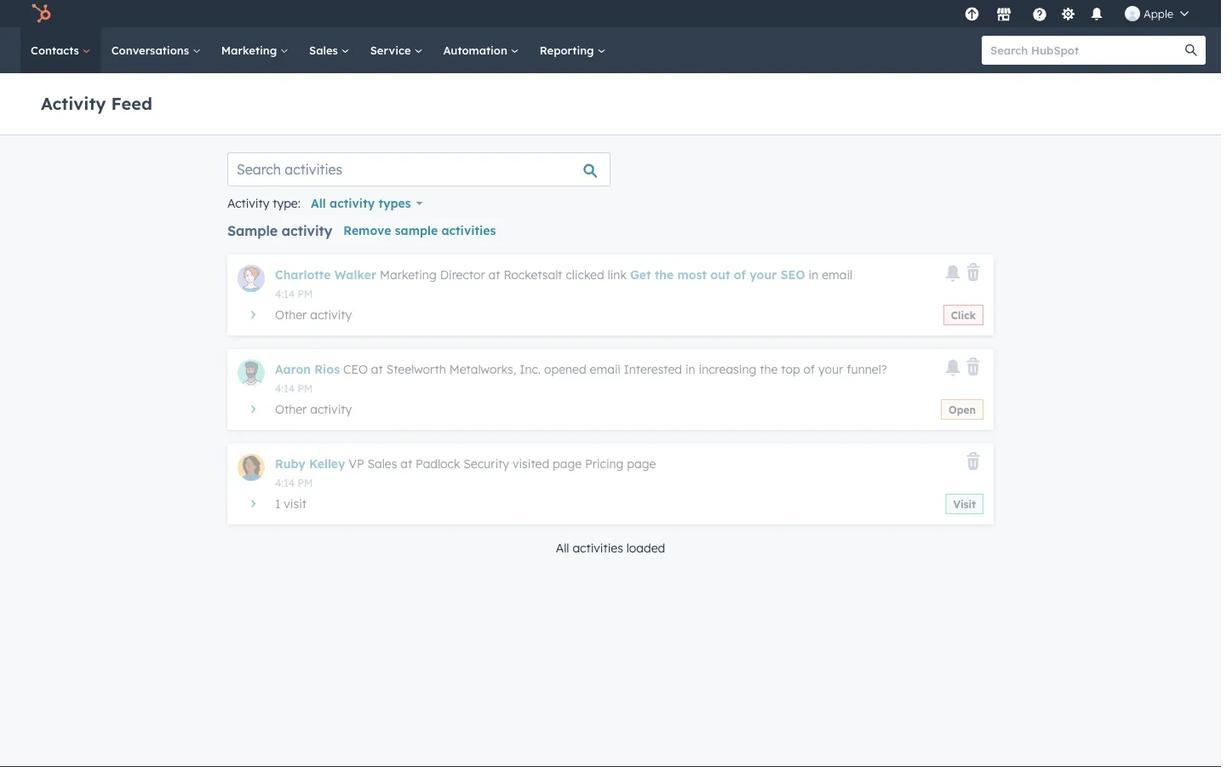 Task type: locate. For each thing, give the bounding box(es) containing it.
0 vertical spatial pm
[[298, 288, 313, 300]]

reporting
[[540, 43, 598, 57]]

1 horizontal spatial email
[[822, 268, 853, 282]]

1 vertical spatial 4:14 pm
[[275, 382, 313, 395]]

0 vertical spatial the
[[655, 268, 674, 282]]

0 vertical spatial 4:14
[[275, 288, 295, 300]]

2 pm from the top
[[298, 382, 313, 395]]

activity up sample
[[227, 196, 270, 211]]

activity up remove
[[330, 196, 375, 211]]

1 horizontal spatial in
[[809, 268, 819, 282]]

page
[[553, 457, 582, 472], [627, 457, 656, 472]]

type:
[[273, 196, 301, 211]]

get the most out of your seo link
[[630, 268, 806, 282]]

0 horizontal spatial the
[[655, 268, 674, 282]]

all inside popup button
[[311, 196, 326, 211]]

visited
[[513, 457, 550, 472]]

click
[[951, 309, 976, 322]]

your left seo
[[750, 268, 777, 282]]

pm down "aaron rios" link
[[298, 382, 313, 395]]

pm down ruby kelley link
[[298, 477, 313, 489]]

0 horizontal spatial your
[[750, 268, 777, 282]]

top
[[781, 362, 801, 377]]

0 vertical spatial marketing
[[221, 43, 280, 57]]

1 vertical spatial marketing
[[380, 268, 437, 282]]

2 vertical spatial 4:14 pm
[[275, 477, 313, 489]]

1 horizontal spatial activity
[[227, 196, 270, 211]]

1 horizontal spatial page
[[627, 457, 656, 472]]

activities left the "loaded"
[[573, 541, 624, 556]]

out
[[711, 268, 731, 282]]

activity for activity feed
[[41, 92, 106, 114]]

2 4:14 from the top
[[275, 382, 295, 395]]

inc.
[[520, 362, 541, 377]]

steelworth
[[386, 362, 446, 377]]

pm down charlotte
[[298, 288, 313, 300]]

email right opened
[[590, 362, 621, 377]]

2 4:14 pm from the top
[[275, 382, 313, 395]]

Search HubSpot search field
[[982, 36, 1191, 65]]

page right visited
[[553, 457, 582, 472]]

1 vertical spatial your
[[819, 362, 844, 377]]

activity type:
[[227, 196, 301, 211]]

your
[[750, 268, 777, 282], [819, 362, 844, 377]]

the right get
[[655, 268, 674, 282]]

activities up director
[[442, 223, 496, 238]]

0 vertical spatial at
[[489, 268, 501, 282]]

marketplaces image
[[997, 8, 1012, 23]]

reporting link
[[530, 27, 616, 73]]

apple lee image
[[1125, 6, 1141, 21]]

sales
[[309, 43, 341, 57], [368, 457, 397, 472]]

1 vertical spatial email
[[590, 362, 621, 377]]

4:14 down charlotte
[[275, 288, 295, 300]]

of right out
[[734, 268, 746, 282]]

1 horizontal spatial the
[[760, 362, 778, 377]]

activity
[[330, 196, 375, 211], [282, 222, 333, 239]]

1 vertical spatial in
[[686, 362, 696, 377]]

at right the ceo
[[371, 362, 383, 377]]

marketing link
[[211, 27, 299, 73]]

activity down contacts link
[[41, 92, 106, 114]]

padlock
[[416, 457, 460, 472]]

at
[[489, 268, 501, 282], [371, 362, 383, 377], [401, 457, 412, 472]]

0 vertical spatial activities
[[442, 223, 496, 238]]

0 horizontal spatial all
[[311, 196, 326, 211]]

4:14 pm down charlotte
[[275, 288, 313, 300]]

1 vertical spatial activity
[[227, 196, 270, 211]]

automation
[[443, 43, 511, 57]]

1 4:14 pm from the top
[[275, 288, 313, 300]]

all left the "loaded"
[[556, 541, 570, 556]]

walker
[[335, 268, 377, 282]]

ruby
[[275, 457, 306, 472]]

3 4:14 pm from the top
[[275, 477, 313, 489]]

activities inside "remove sample activities" "button"
[[442, 223, 496, 238]]

activity for activity type:
[[227, 196, 270, 211]]

all activity types button
[[311, 192, 423, 216]]

1 vertical spatial the
[[760, 362, 778, 377]]

4:14 pm
[[275, 288, 313, 300], [275, 382, 313, 395], [275, 477, 313, 489]]

conversations
[[111, 43, 192, 57]]

the left top
[[760, 362, 778, 377]]

2 horizontal spatial at
[[489, 268, 501, 282]]

pm for aaron rios
[[298, 382, 313, 395]]

aaron
[[275, 362, 311, 377]]

1 vertical spatial of
[[804, 362, 815, 377]]

pm
[[298, 288, 313, 300], [298, 382, 313, 395], [298, 477, 313, 489]]

most
[[678, 268, 707, 282]]

4:14 pm for charlotte walker
[[275, 288, 313, 300]]

charlotte
[[275, 268, 331, 282]]

4:14
[[275, 288, 295, 300], [275, 382, 295, 395], [275, 477, 295, 489]]

activities
[[442, 223, 496, 238], [573, 541, 624, 556]]

4:14 down aaron
[[275, 382, 295, 395]]

0 vertical spatial activity
[[41, 92, 106, 114]]

page right pricing
[[627, 457, 656, 472]]

email right seo
[[822, 268, 853, 282]]

1 vertical spatial 4:14
[[275, 382, 295, 395]]

at left padlock
[[401, 457, 412, 472]]

help image
[[1033, 8, 1048, 23]]

1 pm from the top
[[298, 288, 313, 300]]

activity down the type:
[[282, 222, 333, 239]]

3 pm from the top
[[298, 477, 313, 489]]

contacts link
[[20, 27, 101, 73]]

0 vertical spatial sales
[[309, 43, 341, 57]]

1 horizontal spatial of
[[804, 362, 815, 377]]

3 4:14 from the top
[[275, 477, 295, 489]]

in
[[809, 268, 819, 282], [686, 362, 696, 377]]

0 vertical spatial 4:14 pm
[[275, 288, 313, 300]]

activity
[[41, 92, 106, 114], [227, 196, 270, 211]]

the
[[655, 268, 674, 282], [760, 362, 778, 377]]

of
[[734, 268, 746, 282], [804, 362, 815, 377]]

director
[[440, 268, 485, 282]]

all activity types
[[311, 196, 411, 211]]

0 horizontal spatial of
[[734, 268, 746, 282]]

0 vertical spatial in
[[809, 268, 819, 282]]

4:14 pm down aaron
[[275, 382, 313, 395]]

charlotte walker link
[[275, 268, 377, 282]]

marketing
[[221, 43, 280, 57], [380, 268, 437, 282]]

sales right vp
[[368, 457, 397, 472]]

0 vertical spatial your
[[750, 268, 777, 282]]

1 vertical spatial activities
[[573, 541, 624, 556]]

0 vertical spatial of
[[734, 268, 746, 282]]

2 vertical spatial at
[[401, 457, 412, 472]]

marketing left sales link
[[221, 43, 280, 57]]

1 horizontal spatial at
[[401, 457, 412, 472]]

1 horizontal spatial your
[[819, 362, 844, 377]]

sales left service
[[309, 43, 341, 57]]

0 horizontal spatial activities
[[442, 223, 496, 238]]

1 vertical spatial pm
[[298, 382, 313, 395]]

email
[[822, 268, 853, 282], [590, 362, 621, 377]]

sample
[[395, 223, 438, 238]]

feed
[[111, 92, 152, 114]]

notifications button
[[1083, 0, 1112, 27]]

hubspot link
[[20, 3, 64, 24]]

ceo
[[343, 362, 368, 377]]

remove
[[344, 223, 391, 238]]

at right director
[[489, 268, 501, 282]]

all
[[311, 196, 326, 211], [556, 541, 570, 556]]

1 vertical spatial activity
[[282, 222, 333, 239]]

2 vertical spatial pm
[[298, 477, 313, 489]]

2 vertical spatial 4:14
[[275, 477, 295, 489]]

at for director
[[489, 268, 501, 282]]

0 horizontal spatial page
[[553, 457, 582, 472]]

of right top
[[804, 362, 815, 377]]

hubspot image
[[31, 3, 51, 24]]

activity for sample
[[282, 222, 333, 239]]

charlotte walker marketing director at rocketsalt clicked link get the most out of your seo in email
[[275, 268, 853, 282]]

0 vertical spatial all
[[311, 196, 326, 211]]

search button
[[1177, 36, 1206, 65]]

rios
[[315, 362, 340, 377]]

in left increasing
[[686, 362, 696, 377]]

1 horizontal spatial activities
[[573, 541, 624, 556]]

0 horizontal spatial email
[[590, 362, 621, 377]]

1 vertical spatial all
[[556, 541, 570, 556]]

your left funnel?
[[819, 362, 844, 377]]

1 4:14 from the top
[[275, 288, 295, 300]]

activity inside popup button
[[330, 196, 375, 211]]

marketing down sample
[[380, 268, 437, 282]]

1 horizontal spatial all
[[556, 541, 570, 556]]

visit
[[954, 498, 976, 511]]

in right seo
[[809, 268, 819, 282]]

all right the type:
[[311, 196, 326, 211]]

settings link
[[1058, 5, 1079, 23]]

0 vertical spatial activity
[[330, 196, 375, 211]]

1 vertical spatial at
[[371, 362, 383, 377]]

4:14 pm down the ruby
[[275, 477, 313, 489]]

marketplaces button
[[987, 0, 1022, 27]]

0 horizontal spatial activity
[[41, 92, 106, 114]]

1 vertical spatial sales
[[368, 457, 397, 472]]

security
[[464, 457, 509, 472]]

all for all activities loaded
[[556, 541, 570, 556]]

4:14 down the ruby
[[275, 477, 295, 489]]



Task type: vqa. For each thing, say whether or not it's contained in the screenshot.
first PM from the top of the page
yes



Task type: describe. For each thing, give the bounding box(es) containing it.
4:14 pm for ruby kelley
[[275, 477, 313, 489]]

search image
[[1186, 44, 1198, 56]]

1 horizontal spatial sales
[[368, 457, 397, 472]]

0 horizontal spatial in
[[686, 362, 696, 377]]

help button
[[1026, 0, 1055, 27]]

pricing
[[585, 457, 624, 472]]

pm for charlotte walker
[[298, 288, 313, 300]]

1 page from the left
[[553, 457, 582, 472]]

service
[[370, 43, 414, 57]]

remove sample activities
[[344, 223, 496, 238]]

remove sample activities button
[[343, 223, 497, 239]]

conversations link
[[101, 27, 211, 73]]

types
[[379, 196, 411, 211]]

sample
[[227, 222, 278, 239]]

interested
[[624, 362, 682, 377]]

4:14 for charlotte walker
[[275, 288, 295, 300]]

open
[[949, 403, 976, 416]]

all activities loaded
[[556, 541, 666, 556]]

sample activity
[[227, 222, 333, 239]]

0 horizontal spatial marketing
[[221, 43, 280, 57]]

loaded
[[627, 541, 666, 556]]

settings image
[[1061, 7, 1076, 23]]

4:14 pm for aaron rios
[[275, 382, 313, 395]]

automation link
[[433, 27, 530, 73]]

get
[[630, 268, 651, 282]]

activity feed
[[41, 92, 152, 114]]

rocketsalt
[[504, 268, 563, 282]]

pm for ruby kelley
[[298, 477, 313, 489]]

all for all activity types
[[311, 196, 326, 211]]

4:14 for aaron rios
[[275, 382, 295, 395]]

contacts
[[31, 43, 82, 57]]

aaron rios link
[[275, 362, 340, 377]]

metalworks,
[[450, 362, 517, 377]]

apple
[[1144, 6, 1174, 20]]

activity for all
[[330, 196, 375, 211]]

seo
[[781, 268, 806, 282]]

ruby kelley link
[[275, 457, 345, 472]]

apple menu
[[960, 0, 1201, 27]]

notifications image
[[1090, 8, 1105, 23]]

ruby kelley vp sales at padlock security visited page pricing page
[[275, 457, 656, 472]]

vp
[[349, 457, 364, 472]]

clicked
[[566, 268, 605, 282]]

0 vertical spatial email
[[822, 268, 853, 282]]

apple button
[[1115, 0, 1200, 27]]

service link
[[360, 27, 433, 73]]

funnel?
[[847, 362, 888, 377]]

kelley
[[309, 457, 345, 472]]

0 horizontal spatial at
[[371, 362, 383, 377]]

Search activities search field
[[227, 153, 611, 187]]

link
[[608, 268, 627, 282]]

at for sales
[[401, 457, 412, 472]]

0 horizontal spatial sales
[[309, 43, 341, 57]]

upgrade image
[[965, 7, 980, 23]]

upgrade link
[[962, 5, 983, 23]]

sales link
[[299, 27, 360, 73]]

increasing
[[699, 362, 757, 377]]

aaron rios ceo at steelworth metalworks, inc. opened email interested in increasing the top of your funnel?
[[275, 362, 888, 377]]

2 page from the left
[[627, 457, 656, 472]]

opened
[[544, 362, 587, 377]]

4:14 for ruby kelley
[[275, 477, 295, 489]]

1 horizontal spatial marketing
[[380, 268, 437, 282]]



